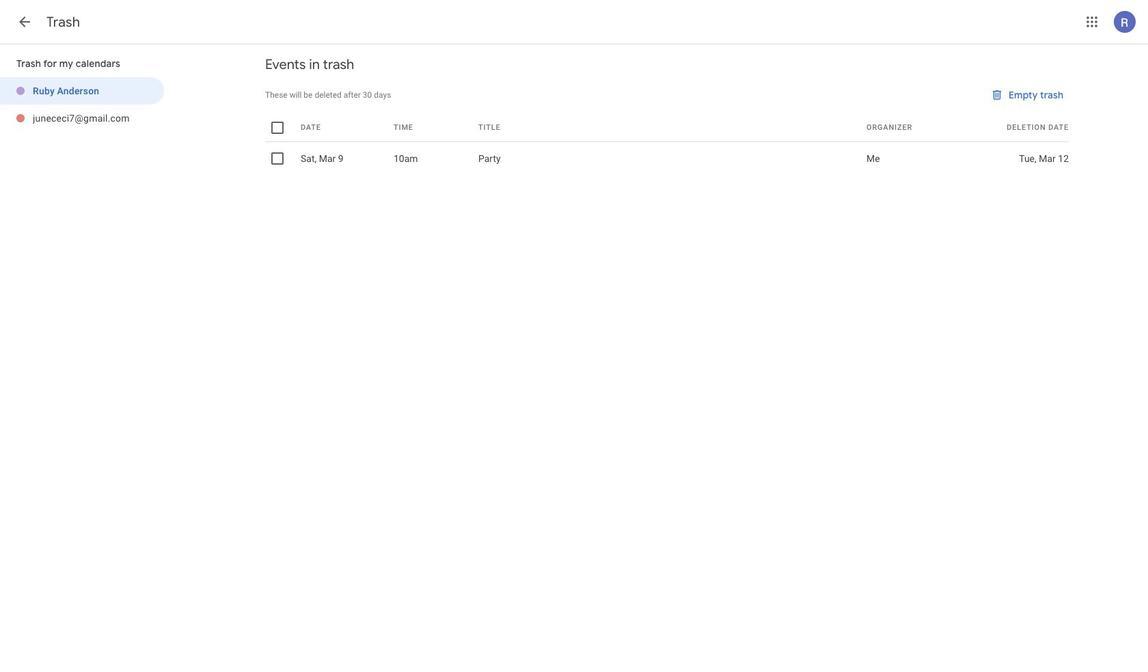 Task type: vqa. For each thing, say whether or not it's contained in the screenshot.
heading
yes



Task type: locate. For each thing, give the bounding box(es) containing it.
list
[[0, 77, 164, 132]]

go back image
[[16, 14, 33, 30]]

heading
[[46, 14, 80, 31]]

list item
[[0, 77, 164, 105]]



